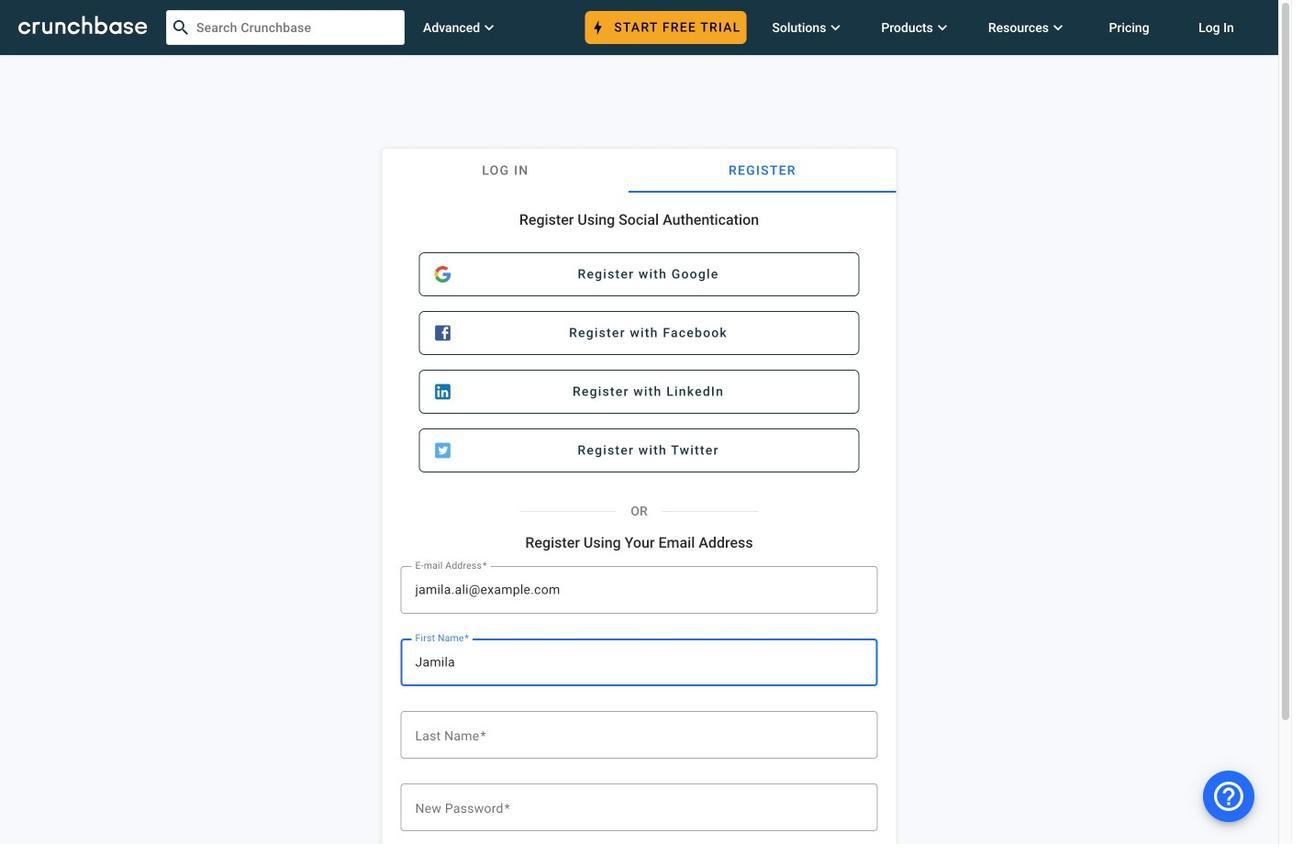 Task type: locate. For each thing, give the bounding box(es) containing it.
Search Crunchbase field
[[166, 10, 405, 45]]

None text field
[[415, 652, 863, 674], [415, 725, 863, 747], [415, 652, 863, 674], [415, 725, 863, 747]]

tab panel
[[382, 193, 897, 845]]

None password field
[[415, 797, 863, 819]]

None email field
[[415, 579, 863, 602]]



Task type: vqa. For each thing, say whether or not it's contained in the screenshot.
Crunchbase image
no



